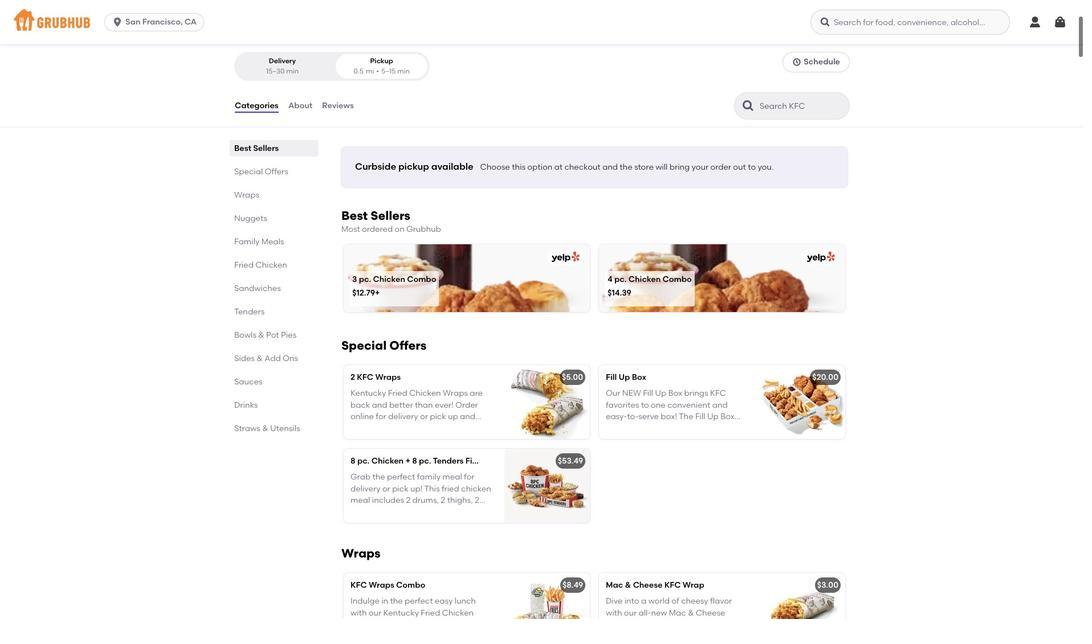 Task type: vqa. For each thing, say whether or not it's contained in the screenshot.
Double
no



Task type: locate. For each thing, give the bounding box(es) containing it.
sellers inside the best sellers most ordered on grubhub
[[371, 208, 410, 223]]

0 horizontal spatial 8
[[351, 456, 355, 466]]

pickup 0.5 mi • 5–15 min
[[354, 57, 410, 75]]

the
[[620, 162, 632, 172]]

pickup
[[398, 161, 429, 172]]

1 yelp image from the left
[[549, 252, 580, 263]]

1 vertical spatial up
[[478, 456, 490, 466]]

special down best sellers on the top left
[[234, 167, 263, 177]]

& for cheese
[[625, 581, 631, 590]]

min right 5–15
[[397, 67, 410, 75]]

cheese
[[633, 581, 663, 590]]

bring
[[670, 162, 690, 172]]

2 min from the left
[[397, 67, 410, 75]]

1 horizontal spatial special offers
[[341, 339, 427, 353]]

0 vertical spatial offers
[[265, 167, 288, 177]]

curbside pickup available
[[355, 161, 473, 172]]

$20.00
[[812, 373, 838, 382]]

4
[[608, 275, 613, 285]]

0 vertical spatial best
[[234, 144, 251, 153]]

1 vertical spatial sellers
[[371, 208, 410, 223]]

1 horizontal spatial sellers
[[371, 208, 410, 223]]

drinks
[[234, 401, 258, 410]]

offers up 2 kfc wraps
[[389, 339, 427, 353]]

chicken
[[255, 261, 287, 270], [373, 275, 405, 285], [629, 275, 661, 285], [371, 456, 404, 466]]

0 vertical spatial +
[[375, 288, 380, 298]]

1 min from the left
[[286, 67, 299, 75]]

out
[[733, 162, 746, 172]]

straws
[[234, 424, 260, 434]]

special offers down best sellers on the top left
[[234, 167, 288, 177]]

chicken inside 3 pc. chicken combo $12.79 +
[[373, 275, 405, 285]]

0 horizontal spatial +
[[375, 288, 380, 298]]

best
[[234, 144, 251, 153], [341, 208, 368, 223]]

1 vertical spatial fill
[[466, 456, 476, 466]]

1 horizontal spatial up
[[619, 373, 630, 382]]

straws & utensils
[[234, 424, 300, 434]]

0 horizontal spatial fill
[[466, 456, 476, 466]]

san
[[125, 17, 140, 27]]

0 horizontal spatial best
[[234, 144, 251, 153]]

wraps
[[234, 190, 259, 200], [375, 373, 401, 382], [341, 547, 381, 561], [369, 581, 394, 590]]

2 8 from the left
[[412, 456, 417, 466]]

utensils
[[270, 424, 300, 434]]

Search KFC search field
[[759, 101, 846, 112]]

best sellers
[[234, 144, 279, 153]]

schedule button
[[783, 52, 850, 73]]

best sellers most ordered on grubhub
[[341, 208, 441, 234]]

special offers up 2 kfc wraps
[[341, 339, 427, 353]]

offers
[[265, 167, 288, 177], [389, 339, 427, 353]]

about
[[288, 101, 312, 111]]

sellers down categories button
[[253, 144, 279, 153]]

pickup
[[370, 57, 393, 65]]

0 vertical spatial tenders
[[234, 307, 265, 317]]

best inside the best sellers most ordered on grubhub
[[341, 208, 368, 223]]

fill
[[606, 373, 617, 382], [466, 456, 476, 466]]

$53.49
[[558, 456, 583, 466]]

8
[[351, 456, 355, 466], [412, 456, 417, 466]]

1 vertical spatial offers
[[389, 339, 427, 353]]

1 vertical spatial special offers
[[341, 339, 427, 353]]

•
[[376, 67, 379, 75]]

option
[[527, 162, 552, 172]]

min down delivery
[[286, 67, 299, 75]]

yelp image for 3 pc. chicken combo
[[549, 252, 580, 263]]

on
[[395, 224, 405, 234]]

+
[[375, 288, 380, 298], [405, 456, 410, 466]]

& right mac
[[625, 581, 631, 590]]

0 vertical spatial up
[[619, 373, 630, 382]]

special offers
[[234, 167, 288, 177], [341, 339, 427, 353]]

pc. inside 3 pc. chicken combo $12.79 +
[[359, 275, 371, 285]]

& right straws
[[262, 424, 268, 434]]

delivery 15–30 min
[[266, 57, 299, 75]]

sides
[[234, 354, 255, 364]]

+ inside 3 pc. chicken combo $12.79 +
[[375, 288, 380, 298]]

best for best sellers most ordered on grubhub
[[341, 208, 368, 223]]

kfc wraps combo image
[[504, 573, 590, 620]]

mac
[[606, 581, 623, 590]]

chicken for 3 pc. chicken combo $12.79 +
[[373, 275, 405, 285]]

fill up box image
[[760, 365, 845, 439]]

&
[[258, 331, 264, 340], [257, 354, 263, 364], [262, 424, 268, 434], [625, 581, 631, 590]]

pies
[[281, 331, 297, 340]]

fried chicken
[[234, 261, 287, 270]]

1 horizontal spatial 8
[[412, 456, 417, 466]]

1 horizontal spatial min
[[397, 67, 410, 75]]

combo for 3 pc. chicken combo $12.79 +
[[407, 275, 436, 285]]

1 vertical spatial +
[[405, 456, 410, 466]]

& for utensils
[[262, 424, 268, 434]]

combo inside 4 pc. chicken combo $14.39
[[663, 275, 692, 285]]

8 pc. chicken + 8 pc. tenders fill up image
[[504, 449, 590, 523]]

8 pc. chicken + 8 pc. tenders fill up
[[351, 456, 490, 466]]

best up 'most'
[[341, 208, 368, 223]]

best down categories button
[[234, 144, 251, 153]]

0 vertical spatial sellers
[[253, 144, 279, 153]]

0 horizontal spatial tenders
[[234, 307, 265, 317]]

1 horizontal spatial yelp image
[[805, 252, 835, 263]]

categories
[[235, 101, 279, 111]]

up
[[619, 373, 630, 382], [478, 456, 490, 466]]

1 vertical spatial special
[[341, 339, 387, 353]]

sellers
[[253, 144, 279, 153], [371, 208, 410, 223]]

combo
[[407, 275, 436, 285], [663, 275, 692, 285], [396, 581, 425, 590]]

mi
[[366, 67, 374, 75]]

sellers up on
[[371, 208, 410, 223]]

meals
[[261, 237, 284, 247]]

0 horizontal spatial yelp image
[[549, 252, 580, 263]]

svg image
[[792, 58, 802, 67]]

chicken inside 4 pc. chicken combo $14.39
[[629, 275, 661, 285]]

offers down best sellers on the top left
[[265, 167, 288, 177]]

option group
[[234, 52, 430, 81]]

1 horizontal spatial special
[[341, 339, 387, 353]]

0 vertical spatial special
[[234, 167, 263, 177]]

0 horizontal spatial sellers
[[253, 144, 279, 153]]

store
[[634, 162, 654, 172]]

min
[[286, 67, 299, 75], [397, 67, 410, 75]]

1 horizontal spatial best
[[341, 208, 368, 223]]

2 yelp image from the left
[[805, 252, 835, 263]]

special
[[234, 167, 263, 177], [341, 339, 387, 353]]

san francisco, ca
[[125, 17, 197, 27]]

0 horizontal spatial special offers
[[234, 167, 288, 177]]

at
[[554, 162, 563, 172]]

order
[[710, 162, 731, 172]]

pc. inside 4 pc. chicken combo $14.39
[[614, 275, 627, 285]]

1 vertical spatial tenders
[[433, 456, 464, 466]]

special up "2"
[[341, 339, 387, 353]]

svg image inside san francisco, ca button
[[112, 17, 123, 28]]

ordered
[[362, 224, 393, 234]]

tenders
[[234, 307, 265, 317], [433, 456, 464, 466]]

nuggets
[[234, 214, 267, 223]]

reviews
[[322, 101, 354, 111]]

3
[[352, 275, 357, 285]]

option group containing delivery 15–30 min
[[234, 52, 430, 81]]

yelp image
[[549, 252, 580, 263], [805, 252, 835, 263]]

combo inside 3 pc. chicken combo $12.79 +
[[407, 275, 436, 285]]

1 horizontal spatial fill
[[606, 373, 617, 382]]

& left pot on the bottom
[[258, 331, 264, 340]]

pc.
[[359, 275, 371, 285], [614, 275, 627, 285], [357, 456, 370, 466], [419, 456, 431, 466]]

& left add
[[257, 354, 263, 364]]

francisco,
[[142, 17, 183, 27]]

sellers for best sellers most ordered on grubhub
[[371, 208, 410, 223]]

pot
[[266, 331, 279, 340]]

$5.00
[[562, 373, 583, 382]]

svg image
[[1028, 15, 1042, 29], [1053, 15, 1067, 29], [112, 17, 123, 28], [820, 17, 831, 28]]

1 vertical spatial best
[[341, 208, 368, 223]]

0 horizontal spatial min
[[286, 67, 299, 75]]

0 vertical spatial special offers
[[234, 167, 288, 177]]

bowls & pot pies
[[234, 331, 297, 340]]



Task type: describe. For each thing, give the bounding box(es) containing it.
ca
[[185, 17, 197, 27]]

1 horizontal spatial +
[[405, 456, 410, 466]]

2
[[351, 373, 355, 382]]

1 horizontal spatial tenders
[[433, 456, 464, 466]]

mac & cheese kfc wrap
[[606, 581, 704, 590]]

schedule
[[804, 57, 840, 67]]

min inside pickup 0.5 mi • 5–15 min
[[397, 67, 410, 75]]

main navigation navigation
[[0, 0, 1084, 44]]

pc. for 8
[[357, 456, 370, 466]]

delivery
[[269, 57, 296, 65]]

3 pc. chicken combo $12.79 +
[[352, 275, 436, 298]]

2 kfc wraps
[[351, 373, 401, 382]]

4 pc. chicken combo $14.39
[[608, 275, 692, 298]]

min inside delivery 15–30 min
[[286, 67, 299, 75]]

0.5
[[354, 67, 364, 75]]

bowls
[[234, 331, 256, 340]]

most
[[341, 224, 360, 234]]

chicken for 8 pc. chicken + 8 pc. tenders fill up
[[371, 456, 404, 466]]

combo for 4 pc. chicken combo $14.39
[[663, 275, 692, 285]]

choose
[[480, 162, 510, 172]]

add
[[265, 354, 281, 364]]

0 horizontal spatial special
[[234, 167, 263, 177]]

mac & cheese kfc wrap image
[[760, 573, 845, 620]]

about button
[[288, 86, 313, 127]]

you.
[[758, 162, 774, 172]]

curbside
[[355, 161, 396, 172]]

reviews button
[[322, 86, 354, 127]]

wrap
[[683, 581, 704, 590]]

will
[[656, 162, 668, 172]]

to
[[748, 162, 756, 172]]

1 8 from the left
[[351, 456, 355, 466]]

choose this option at checkout and the store will bring your order out to you.
[[480, 162, 774, 172]]

sides & add ons
[[234, 354, 298, 364]]

yelp image for 4 pc. chicken combo
[[805, 252, 835, 263]]

2 kfc wraps image
[[504, 365, 590, 439]]

family meals
[[234, 237, 284, 247]]

family
[[234, 237, 260, 247]]

sauces
[[234, 377, 262, 387]]

box
[[632, 373, 646, 382]]

kfc wraps combo
[[351, 581, 425, 590]]

15–30
[[266, 67, 285, 75]]

$12.79
[[352, 288, 375, 298]]

0 vertical spatial fill
[[606, 373, 617, 382]]

sellers for best sellers
[[253, 144, 279, 153]]

pc. for 4
[[614, 275, 627, 285]]

available
[[431, 161, 473, 172]]

grubhub
[[406, 224, 441, 234]]

pc. for 3
[[359, 275, 371, 285]]

Search for food, convenience, alcohol... search field
[[810, 10, 1010, 35]]

5–15
[[381, 67, 396, 75]]

your
[[692, 162, 708, 172]]

0 horizontal spatial offers
[[265, 167, 288, 177]]

$14.39
[[608, 288, 631, 298]]

categories button
[[234, 86, 279, 127]]

& for pot
[[258, 331, 264, 340]]

ons
[[283, 354, 298, 364]]

$3.00
[[817, 581, 838, 590]]

fill up box
[[606, 373, 646, 382]]

$8.49
[[562, 581, 583, 590]]

search icon image
[[742, 99, 755, 113]]

best for best sellers
[[234, 144, 251, 153]]

chicken for 4 pc. chicken combo $14.39
[[629, 275, 661, 285]]

checkout
[[564, 162, 601, 172]]

and
[[602, 162, 618, 172]]

fried
[[234, 261, 254, 270]]

san francisco, ca button
[[104, 13, 209, 31]]

this
[[512, 162, 526, 172]]

0 horizontal spatial up
[[478, 456, 490, 466]]

& for add
[[257, 354, 263, 364]]

sandwiches
[[234, 284, 281, 294]]

1 horizontal spatial offers
[[389, 339, 427, 353]]



